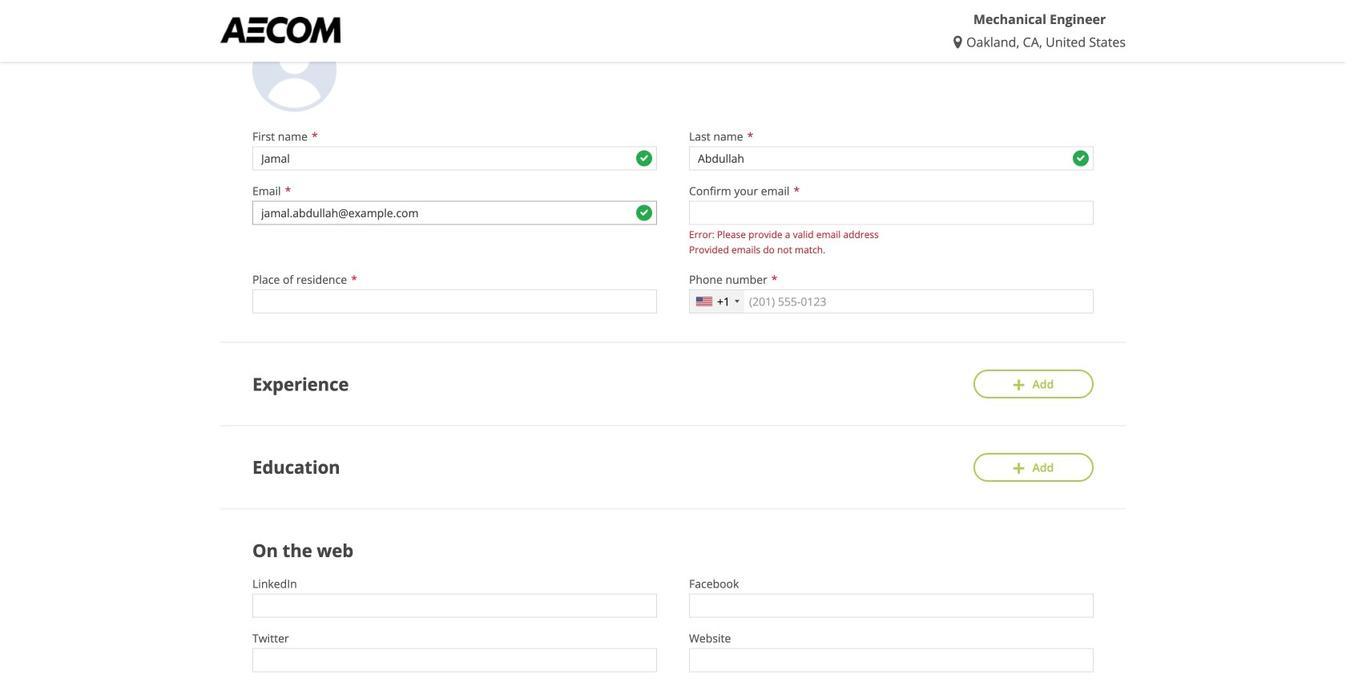 Task type: locate. For each thing, give the bounding box(es) containing it.
aecom logo image
[[220, 17, 341, 43]]



Task type: vqa. For each thing, say whether or not it's contained in the screenshot.
Location 'image'
yes



Task type: describe. For each thing, give the bounding box(es) containing it.
location image
[[954, 36, 967, 49]]



